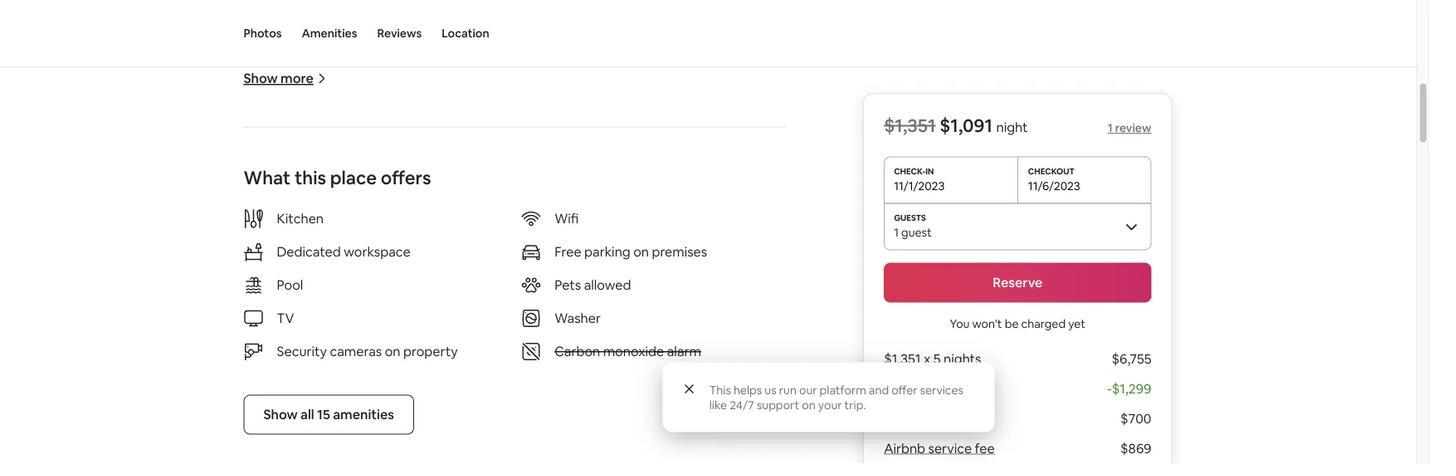 Task type: locate. For each thing, give the bounding box(es) containing it.
0 vertical spatial show
[[244, 70, 278, 87]]

services
[[920, 382, 964, 397]]

2 $1,351 from the top
[[884, 350, 921, 367]]

2 horizontal spatial on
[[802, 397, 816, 412]]

you won't be charged yet
[[950, 316, 1086, 331]]

1 $1,351 from the top
[[884, 114, 936, 137]]

$1,351 x 5 nights
[[884, 350, 982, 367]]

special
[[884, 380, 928, 397]]

offer right and
[[892, 382, 918, 397]]

service
[[929, 440, 972, 457]]

x
[[924, 350, 931, 367]]

nights
[[944, 350, 982, 367]]

what
[[244, 166, 291, 190]]

$6,755
[[1112, 350, 1152, 367]]

washer
[[555, 310, 601, 327]]

on for cameras
[[385, 343, 401, 360]]

you
[[950, 316, 970, 331]]

$1,351 left x at the right bottom of page
[[884, 350, 921, 367]]

amenities
[[333, 406, 394, 423]]

trip.
[[845, 397, 866, 412]]

11/1/2023
[[894, 178, 945, 193]]

11/6/2023
[[1028, 178, 1081, 193]]

show for show more
[[244, 70, 278, 87]]

show all 15 amenities button
[[244, 395, 414, 435]]

all
[[301, 406, 314, 423]]

$1,351 for $1,091
[[884, 114, 936, 137]]

premises
[[652, 244, 707, 261]]

pool
[[277, 277, 303, 294]]

1 review button
[[1108, 120, 1152, 135]]

more
[[281, 70, 314, 87]]

pets
[[555, 277, 581, 294]]

security
[[277, 343, 327, 360]]

tv
[[277, 310, 294, 327]]

offer inside this helps us run our platform and offer services like 24/7 support on your trip.
[[892, 382, 918, 397]]

airbnb service fee button
[[884, 440, 995, 457]]

cameras
[[330, 343, 382, 360]]

amenities button
[[302, 0, 357, 66]]

be
[[1005, 316, 1019, 331]]

special offer
[[884, 380, 960, 397]]

$1,351 left $1,091
[[884, 114, 936, 137]]

1 horizontal spatial on
[[634, 244, 649, 261]]

1 vertical spatial show
[[264, 406, 298, 423]]

show more
[[244, 70, 314, 87]]

0 vertical spatial $1,351
[[884, 114, 936, 137]]

parking
[[584, 244, 631, 261]]

show
[[244, 70, 278, 87], [264, 406, 298, 423]]

carbon
[[555, 343, 600, 360]]

0 horizontal spatial on
[[385, 343, 401, 360]]

run
[[779, 382, 797, 397]]

1
[[1108, 120, 1113, 135]]

24/7
[[730, 397, 754, 412]]

$1,351 x 5 nights button
[[884, 350, 982, 367]]

0 horizontal spatial offer
[[892, 382, 918, 397]]

$700
[[1121, 410, 1152, 427]]

pets allowed
[[555, 277, 631, 294]]

-$1,299
[[1107, 380, 1152, 397]]

0 vertical spatial on
[[634, 244, 649, 261]]

on right cameras
[[385, 343, 401, 360]]

on right parking
[[634, 244, 649, 261]]

place
[[330, 166, 377, 190]]

2 vertical spatial on
[[802, 397, 816, 412]]

our
[[799, 382, 817, 397]]

reviews button
[[377, 0, 422, 66]]

this helps us run our platform and offer services like 24/7 support on your trip.
[[710, 382, 964, 412]]

reviews
[[377, 26, 422, 41]]

show inside "button"
[[264, 406, 298, 423]]

offer down '5'
[[931, 380, 960, 397]]

1 vertical spatial on
[[385, 343, 401, 360]]

on
[[634, 244, 649, 261], [385, 343, 401, 360], [802, 397, 816, 412]]

offer
[[931, 380, 960, 397], [892, 382, 918, 397]]

property
[[403, 343, 458, 360]]

show left the more
[[244, 70, 278, 87]]

offers
[[381, 166, 431, 190]]

on left 'your'
[[802, 397, 816, 412]]

1 vertical spatial $1,351
[[884, 350, 921, 367]]

free
[[555, 244, 582, 261]]

$1,351
[[884, 114, 936, 137], [884, 350, 921, 367]]

show more button
[[244, 70, 327, 87]]

location
[[442, 26, 490, 41]]

show left the all
[[264, 406, 298, 423]]



Task type: vqa. For each thing, say whether or not it's contained in the screenshot.
the bottom On
yes



Task type: describe. For each thing, give the bounding box(es) containing it.
free parking on premises
[[555, 244, 707, 261]]

-
[[1107, 380, 1112, 397]]

and
[[869, 382, 889, 397]]

review
[[1115, 120, 1152, 135]]

workspace
[[344, 244, 411, 261]]

location button
[[442, 0, 490, 66]]

won't
[[973, 316, 1002, 331]]

show for show all 15 amenities
[[264, 406, 298, 423]]

us
[[765, 382, 777, 397]]

$869
[[1121, 440, 1152, 457]]

$1,351 for x
[[884, 350, 921, 367]]

security cameras on property
[[277, 343, 458, 360]]

reserve
[[993, 274, 1043, 291]]

on inside this helps us run our platform and offer services like 24/7 support on your trip.
[[802, 397, 816, 412]]

amenities
[[302, 26, 357, 41]]

1 review
[[1108, 120, 1152, 135]]

this
[[295, 166, 326, 190]]

platform
[[820, 382, 867, 397]]

airbnb service fee
[[884, 440, 995, 457]]

this
[[710, 382, 731, 397]]

dedicated workspace
[[277, 244, 411, 261]]

what this place offers
[[244, 166, 431, 190]]

fee
[[975, 440, 995, 457]]

night
[[997, 119, 1028, 136]]

$1,091
[[940, 114, 993, 137]]

on for parking
[[634, 244, 649, 261]]

15
[[317, 406, 330, 423]]

price breakdown dialog
[[663, 362, 995, 432]]

helps
[[734, 382, 762, 397]]

special offer button
[[884, 380, 960, 397]]

dedicated
[[277, 244, 341, 261]]

yet
[[1069, 316, 1086, 331]]

1 horizontal spatial offer
[[931, 380, 960, 397]]

$1,299
[[1112, 380, 1152, 397]]

show all 15 amenities
[[264, 406, 394, 423]]

support
[[757, 397, 800, 412]]

photos
[[244, 26, 282, 41]]

like
[[710, 397, 727, 412]]

airbnb
[[884, 440, 926, 457]]

kitchen
[[277, 210, 324, 227]]

allowed
[[584, 277, 631, 294]]

$1,351 $1,091 night
[[884, 114, 1028, 137]]

charged
[[1021, 316, 1066, 331]]

monoxide
[[603, 343, 664, 360]]

photos button
[[244, 0, 282, 66]]

alarm
[[667, 343, 701, 360]]

carbon monoxide alarm
[[555, 343, 701, 360]]

5
[[934, 350, 941, 367]]

your
[[818, 397, 842, 412]]

reserve button
[[884, 263, 1152, 303]]

wifi
[[555, 210, 579, 227]]



